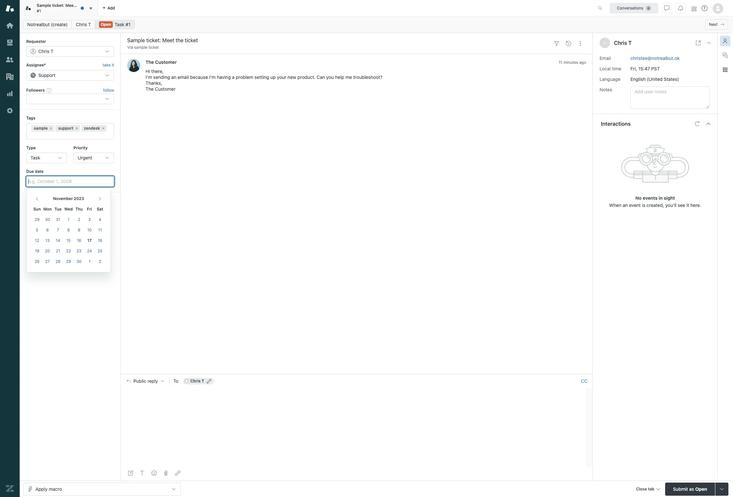 Task type: describe. For each thing, give the bounding box(es) containing it.
apps image
[[723, 67, 728, 72]]

16
[[77, 238, 81, 243]]

20
[[45, 249, 50, 254]]

fri,
[[631, 66, 637, 71]]

mon
[[43, 207, 52, 212]]

25
[[98, 249, 102, 254]]

a
[[232, 75, 235, 80]]

1 the from the top
[[146, 59, 154, 65]]

close
[[636, 487, 647, 492]]

Due date field
[[26, 177, 114, 187]]

0 horizontal spatial 30
[[45, 217, 50, 222]]

assignee*
[[26, 63, 46, 68]]

view more details image
[[696, 40, 701, 46]]

your
[[277, 75, 286, 80]]

#1 inside the sample ticket: meet the ticket #1
[[37, 8, 41, 13]]

take it
[[103, 63, 114, 68]]

submit as open
[[673, 487, 707, 492]]

is
[[642, 202, 646, 208]]

add attachment image
[[163, 471, 169, 476]]

english
[[631, 76, 646, 82]]

take it button
[[103, 62, 114, 69]]

email
[[600, 55, 611, 61]]

0 horizontal spatial 29
[[35, 217, 39, 222]]

assignee* element
[[26, 70, 114, 81]]

reply
[[148, 379, 158, 384]]

sat
[[97, 207, 103, 212]]

zendesk products image
[[692, 6, 696, 11]]

15
[[66, 238, 71, 243]]

Subject field
[[126, 36, 550, 44]]

thanks,
[[146, 80, 162, 86]]

insert emojis image
[[151, 471, 157, 476]]

displays possible ticket submission types image
[[719, 487, 725, 492]]

pst
[[651, 66, 660, 71]]

0 horizontal spatial 1
[[68, 217, 69, 222]]

26
[[35, 259, 39, 264]]

because
[[190, 75, 208, 80]]

admin image
[[6, 107, 14, 115]]

task button
[[26, 153, 67, 163]]

1 vertical spatial 29
[[66, 259, 71, 264]]

followers
[[26, 88, 45, 93]]

due date
[[26, 169, 44, 174]]

tab containing sample ticket: meet the ticket
[[20, 0, 98, 16]]

the
[[76, 3, 82, 8]]

zendesk support image
[[6, 4, 14, 13]]

ticket inside the sample ticket: meet the ticket #1
[[83, 3, 94, 8]]

4
[[99, 217, 101, 222]]

no events in sight when an event is created, you'll see it here.
[[609, 195, 701, 208]]

tab
[[648, 487, 654, 492]]

help
[[335, 75, 344, 80]]

here.
[[691, 202, 701, 208]]

tabs tab list
[[20, 0, 591, 16]]

see
[[678, 202, 685, 208]]

language
[[600, 76, 621, 82]]

next
[[709, 22, 718, 27]]

take
[[103, 63, 111, 68]]

followers element
[[26, 94, 114, 104]]

public
[[133, 379, 146, 384]]

6
[[46, 228, 49, 233]]

public reply button
[[121, 375, 169, 389]]

thu
[[75, 207, 83, 212]]

secondary element
[[20, 18, 733, 31]]

hi there, i'm sending an email because i'm having a problem setting up your new product. can you help me troubleshoot? thanks, the customer
[[146, 69, 383, 92]]

5
[[36, 228, 38, 233]]

the inside 'hi there, i'm sending an email because i'm having a problem setting up your new product. can you help me troubleshoot? thanks, the customer'
[[146, 86, 154, 92]]

close tab
[[636, 487, 654, 492]]

21
[[56, 249, 60, 254]]

8
[[67, 228, 70, 233]]

18
[[98, 238, 102, 243]]

the customer link
[[146, 59, 177, 65]]

(create)
[[51, 22, 68, 27]]

0 vertical spatial customer
[[155, 59, 177, 65]]

you'll
[[665, 202, 677, 208]]

chris right christee@notrealbut.ok image
[[190, 379, 201, 384]]

date
[[35, 169, 44, 174]]

ticket actions image
[[578, 41, 583, 46]]

get started image
[[6, 21, 14, 30]]

chris t up time
[[614, 40, 632, 46]]

1 vertical spatial close image
[[706, 40, 712, 46]]

zendesk
[[84, 126, 100, 131]]

task for task #1
[[115, 22, 124, 27]]

add link (cmd k) image
[[175, 471, 180, 476]]

23
[[77, 249, 81, 254]]

get help image
[[702, 5, 708, 11]]

draft mode image
[[128, 471, 133, 476]]

sample
[[37, 3, 51, 8]]

me
[[346, 75, 352, 80]]

notes
[[600, 87, 612, 92]]

events
[[643, 195, 658, 201]]

10
[[87, 228, 92, 233]]

conversations button
[[610, 3, 658, 13]]

interactions
[[601, 121, 631, 127]]

events image
[[566, 41, 571, 46]]

(united
[[647, 76, 663, 82]]

zendesk image
[[6, 485, 14, 493]]

wed
[[64, 207, 73, 212]]

english (united states)
[[631, 76, 679, 82]]

3
[[88, 217, 91, 222]]

13
[[45, 238, 50, 243]]

type
[[26, 145, 36, 150]]

an inside no events in sight when an event is created, you'll see it here.
[[623, 202, 628, 208]]

edit user image
[[207, 379, 211, 384]]

sample ticket: meet the ticket #1
[[37, 3, 94, 13]]

ago
[[579, 60, 586, 65]]

hide composer image
[[354, 372, 359, 377]]

22
[[66, 249, 71, 254]]

11 for 11
[[98, 228, 102, 233]]

christee@notrealbut.ok
[[631, 55, 680, 61]]

chris t right christee@notrealbut.ok image
[[190, 379, 204, 384]]

1 horizontal spatial open
[[695, 487, 707, 492]]

remove image
[[49, 126, 53, 130]]

14
[[56, 238, 60, 243]]

urgent button
[[73, 153, 114, 163]]

button displays agent's chat status as invisible. image
[[664, 5, 670, 11]]

0 vertical spatial sample
[[134, 45, 147, 50]]

tue
[[55, 207, 62, 212]]

1 vertical spatial ticket
[[149, 45, 159, 50]]



Task type: locate. For each thing, give the bounding box(es) containing it.
1 vertical spatial customer
[[155, 86, 176, 92]]

chris inside requester element
[[38, 49, 49, 54]]

0 vertical spatial #1
[[37, 8, 41, 13]]

remove image
[[75, 126, 79, 130], [101, 126, 105, 130]]

avatar image
[[127, 59, 140, 72]]

2 i'm from the left
[[209, 75, 216, 80]]

in
[[659, 195, 663, 201]]

chris t down the
[[76, 22, 91, 27]]

1 down 24
[[89, 259, 90, 264]]

sample right the via
[[134, 45, 147, 50]]

the down thanks,
[[146, 86, 154, 92]]

it right see
[[687, 202, 689, 208]]

urgent
[[78, 155, 92, 161]]

0 vertical spatial 30
[[45, 217, 50, 222]]

29
[[35, 217, 39, 222], [66, 259, 71, 264]]

chris down the
[[76, 22, 87, 27]]

views image
[[6, 38, 14, 47]]

0 vertical spatial the
[[146, 59, 154, 65]]

notrealbut (create) button
[[23, 20, 72, 29]]

an
[[171, 75, 176, 80], [623, 202, 628, 208]]

2
[[78, 217, 80, 222], [99, 259, 101, 264]]

an left the event
[[623, 202, 628, 208]]

12
[[35, 238, 39, 243]]

0 horizontal spatial ticket
[[83, 3, 94, 8]]

1 horizontal spatial task
[[115, 22, 124, 27]]

add button
[[98, 0, 119, 16]]

conversations
[[617, 5, 643, 10]]

1 horizontal spatial 29
[[66, 259, 71, 264]]

ticket up the customer link
[[149, 45, 159, 50]]

1 vertical spatial #1
[[126, 22, 130, 27]]

2 down 25
[[99, 259, 101, 264]]

task down "add"
[[115, 22, 124, 27]]

november
[[53, 196, 73, 201]]

1 remove image from the left
[[75, 126, 79, 130]]

11
[[559, 60, 562, 65], [98, 228, 102, 233]]

9
[[78, 228, 80, 233]]

11 for 11 minutes ago
[[559, 60, 562, 65]]

t
[[88, 22, 91, 27], [628, 40, 632, 46], [51, 49, 53, 54], [202, 379, 204, 384]]

#1 down the sample
[[37, 8, 41, 13]]

11 minutes ago text field
[[559, 60, 586, 65]]

sample
[[134, 45, 147, 50], [34, 126, 48, 131]]

chris
[[76, 22, 87, 27], [614, 40, 627, 46], [38, 49, 49, 54], [190, 379, 201, 384]]

close image inside tabs tab list
[[88, 5, 94, 11]]

it right take on the left of page
[[112, 63, 114, 68]]

0 vertical spatial 11
[[559, 60, 562, 65]]

1 horizontal spatial 1
[[89, 259, 90, 264]]

having
[[217, 75, 231, 80]]

0 vertical spatial an
[[171, 75, 176, 80]]

0 horizontal spatial remove image
[[75, 126, 79, 130]]

customer inside 'hi there, i'm sending an email because i'm having a problem setting up your new product. can you help me troubleshoot? thanks, the customer'
[[155, 86, 176, 92]]

1 horizontal spatial 11
[[559, 60, 562, 65]]

1 vertical spatial the
[[146, 86, 154, 92]]

1 horizontal spatial #1
[[126, 22, 130, 27]]

when
[[609, 202, 622, 208]]

follow button
[[103, 88, 114, 93]]

task inside 'secondary' element
[[115, 22, 124, 27]]

1 vertical spatial an
[[623, 202, 628, 208]]

0 horizontal spatial i'm
[[146, 75, 152, 80]]

main element
[[0, 0, 20, 498]]

0 vertical spatial open
[[101, 22, 111, 27]]

hi
[[146, 69, 150, 74]]

add
[[108, 5, 115, 10]]

submit
[[673, 487, 688, 492]]

chris t inside requester element
[[38, 49, 53, 54]]

2 the from the top
[[146, 86, 154, 92]]

1 right '31'
[[68, 217, 69, 222]]

1 horizontal spatial close image
[[706, 40, 712, 46]]

0 vertical spatial ticket
[[83, 3, 94, 8]]

customer context image
[[723, 38, 728, 44]]

open left task #1
[[101, 22, 111, 27]]

30 down 23
[[77, 259, 81, 264]]

1 horizontal spatial it
[[687, 202, 689, 208]]

chris inside 'secondary' element
[[76, 22, 87, 27]]

remove image for zendesk
[[101, 126, 105, 130]]

support
[[38, 72, 55, 78]]

can
[[317, 75, 325, 80]]

i'm
[[146, 75, 152, 80], [209, 75, 216, 80]]

1 horizontal spatial i'm
[[209, 75, 216, 80]]

it
[[112, 63, 114, 68], [687, 202, 689, 208]]

chris t inside 'secondary' element
[[76, 22, 91, 27]]

filter image
[[554, 41, 559, 46]]

task for task
[[30, 155, 40, 161]]

next button
[[705, 19, 728, 30]]

0 horizontal spatial sample
[[34, 126, 48, 131]]

0 horizontal spatial 2
[[78, 217, 80, 222]]

i'm down hi
[[146, 75, 152, 80]]

1 vertical spatial it
[[687, 202, 689, 208]]

user image
[[603, 41, 607, 45], [604, 41, 606, 45]]

11 left minutes at top right
[[559, 60, 562, 65]]

1 vertical spatial 1
[[89, 259, 90, 264]]

as
[[689, 487, 694, 492]]

reporting image
[[6, 90, 14, 98]]

support
[[58, 126, 73, 131]]

sun mon tue wed thu
[[33, 207, 83, 212]]

2 remove image from the left
[[101, 126, 105, 130]]

0 vertical spatial 29
[[35, 217, 39, 222]]

19
[[35, 249, 39, 254]]

1 horizontal spatial 2
[[99, 259, 101, 264]]

chris up time
[[614, 40, 627, 46]]

event
[[629, 202, 641, 208]]

an inside 'hi there, i'm sending an email because i'm having a problem setting up your new product. can you help me troubleshoot? thanks, the customer'
[[171, 75, 176, 80]]

customers image
[[6, 55, 14, 64]]

chris t link
[[72, 20, 95, 29]]

ticket right the
[[83, 3, 94, 8]]

email
[[178, 75, 189, 80]]

product.
[[298, 75, 315, 80]]

#1 inside 'secondary' element
[[126, 22, 130, 27]]

1 horizontal spatial 30
[[77, 259, 81, 264]]

0 horizontal spatial close image
[[88, 5, 94, 11]]

close image right the
[[88, 5, 94, 11]]

Public reply composer text field
[[124, 389, 585, 402]]

you
[[326, 75, 334, 80]]

public reply
[[133, 379, 158, 384]]

0 vertical spatial task
[[115, 22, 124, 27]]

0 horizontal spatial #1
[[37, 8, 41, 13]]

it inside button
[[112, 63, 114, 68]]

macro
[[49, 487, 62, 492]]

cc button
[[581, 379, 588, 385]]

remove image right support
[[75, 126, 79, 130]]

notifications image
[[678, 5, 683, 11]]

task down type
[[30, 155, 40, 161]]

0 vertical spatial 2
[[78, 217, 80, 222]]

the up hi
[[146, 59, 154, 65]]

17
[[87, 238, 92, 243]]

time
[[612, 66, 621, 71]]

minutes
[[564, 60, 578, 65]]

1 vertical spatial open
[[695, 487, 707, 492]]

Add user notes text field
[[631, 86, 710, 109]]

sample left remove icon
[[34, 126, 48, 131]]

1 vertical spatial sample
[[34, 126, 48, 131]]

0 horizontal spatial task
[[30, 155, 40, 161]]

follow
[[103, 88, 114, 93]]

remove image for support
[[75, 126, 79, 130]]

states)
[[664, 76, 679, 82]]

it inside no events in sight when an event is created, you'll see it here.
[[687, 202, 689, 208]]

chris t down requester
[[38, 49, 53, 54]]

notrealbut (create)
[[27, 22, 68, 27]]

local
[[600, 66, 611, 71]]

27
[[45, 259, 50, 264]]

0 vertical spatial it
[[112, 63, 114, 68]]

ticket:
[[52, 3, 64, 8]]

11 right 10 on the top
[[98, 228, 102, 233]]

0 vertical spatial close image
[[88, 5, 94, 11]]

customer up there,
[[155, 59, 177, 65]]

1 vertical spatial 11
[[98, 228, 102, 233]]

sight
[[664, 195, 675, 201]]

an left email
[[171, 75, 176, 80]]

15:47
[[638, 66, 650, 71]]

29 right '28'
[[66, 259, 71, 264]]

remove image right zendesk on the top of page
[[101, 126, 105, 130]]

close image
[[88, 5, 94, 11], [706, 40, 712, 46]]

#1
[[37, 8, 41, 13], [126, 22, 130, 27]]

setting
[[255, 75, 269, 80]]

meet
[[65, 3, 75, 8]]

30 left '31'
[[45, 217, 50, 222]]

1 horizontal spatial remove image
[[101, 126, 105, 130]]

0 horizontal spatial open
[[101, 22, 111, 27]]

close image right view more details icon
[[706, 40, 712, 46]]

local time
[[600, 66, 621, 71]]

fri, 15:47 pst
[[631, 66, 660, 71]]

0 vertical spatial 1
[[68, 217, 69, 222]]

chris down requester
[[38, 49, 49, 54]]

0 horizontal spatial 11
[[98, 228, 102, 233]]

notrealbut
[[27, 22, 50, 27]]

christee@notrealbut.ok image
[[184, 379, 189, 384]]

new
[[288, 75, 296, 80]]

0 horizontal spatial an
[[171, 75, 176, 80]]

tab
[[20, 0, 98, 16]]

format text image
[[140, 471, 145, 476]]

2023
[[74, 196, 84, 201]]

i'm left having
[[209, 75, 216, 80]]

customer down sending
[[155, 86, 176, 92]]

to
[[173, 379, 178, 384]]

0 horizontal spatial it
[[112, 63, 114, 68]]

t inside 'secondary' element
[[88, 22, 91, 27]]

1 horizontal spatial sample
[[134, 45, 147, 50]]

requester element
[[26, 46, 114, 57]]

task inside popup button
[[30, 155, 40, 161]]

1 horizontal spatial ticket
[[149, 45, 159, 50]]

1 horizontal spatial an
[[623, 202, 628, 208]]

#1 up the via
[[126, 22, 130, 27]]

due
[[26, 169, 34, 174]]

open right as on the right of page
[[695, 487, 707, 492]]

7
[[57, 228, 59, 233]]

2 left 3
[[78, 217, 80, 222]]

fri
[[87, 207, 92, 212]]

info on adding followers image
[[47, 88, 52, 93]]

1 vertical spatial task
[[30, 155, 40, 161]]

tags
[[26, 116, 35, 121]]

via
[[127, 45, 133, 50]]

organizations image
[[6, 72, 14, 81]]

1 vertical spatial 30
[[77, 259, 81, 264]]

1 i'm from the left
[[146, 75, 152, 80]]

priority
[[73, 145, 88, 150]]

29 up 5
[[35, 217, 39, 222]]

apply
[[35, 487, 48, 492]]

open inside 'secondary' element
[[101, 22, 111, 27]]

requester
[[26, 39, 46, 44]]

task
[[115, 22, 124, 27], [30, 155, 40, 161]]

1 vertical spatial 2
[[99, 259, 101, 264]]



Task type: vqa. For each thing, say whether or not it's contained in the screenshot.
Incident #1
no



